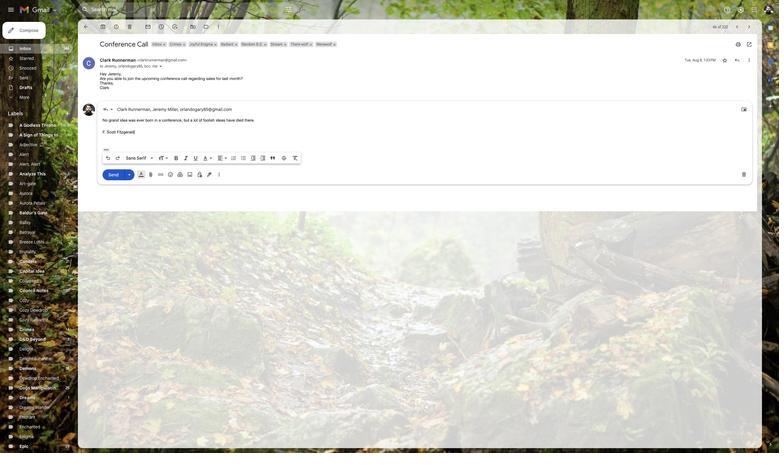 Task type: vqa. For each thing, say whether or not it's contained in the screenshot.


Task type: locate. For each thing, give the bounding box(es) containing it.
2 horizontal spatial to
[[123, 76, 127, 81]]

insert signature image
[[207, 172, 213, 178]]

4 1 from the top
[[68, 269, 69, 274]]

clark up idea
[[117, 107, 127, 112]]

1 vertical spatial enigma
[[19, 435, 34, 440]]

enigma right 'joyful'
[[201, 42, 213, 47]]

jeremy,
[[108, 72, 122, 76]]

clark up hey
[[100, 58, 111, 63]]

search mail image
[[80, 4, 91, 15]]

0 vertical spatial aurora
[[19, 191, 32, 197]]

random b.s. button
[[241, 42, 263, 47]]

inbox inside button
[[153, 42, 162, 47]]

aurora for aurora 'link'
[[19, 191, 32, 197]]

of right "lot"
[[199, 118, 202, 123]]

conference
[[100, 40, 136, 48]]

attach files image
[[148, 172, 154, 178]]

a left "lot"
[[191, 118, 193, 123]]

clark for clark runnerman , jeremy miller , orlandogary85@gmail.com
[[117, 107, 127, 112]]

to left come
[[54, 133, 58, 138]]

inbox up starred link
[[19, 46, 31, 51]]

this
[[37, 172, 46, 177]]

aurora
[[19, 191, 32, 197], [19, 201, 32, 206]]

d&d
[[19, 337, 29, 343]]

add to tasks image
[[172, 24, 178, 30]]

candela
[[19, 259, 37, 265]]

crimes down add to tasks icon
[[170, 42, 182, 47]]

cozy up "crimes" link at the left bottom of page
[[19, 318, 29, 323]]

enchanted down enchant
[[19, 425, 40, 430]]

orlandogary85
[[118, 64, 143, 69]]

1 21 from the top
[[66, 260, 69, 264]]

stream button
[[270, 42, 283, 47]]

enigma
[[201, 42, 213, 47], [19, 435, 34, 440]]

2 delight from the top
[[19, 357, 33, 362]]

clark runnerman < clarkrunnerman@gmail.com >
[[100, 58, 187, 63]]

older image
[[747, 24, 753, 30]]

1 horizontal spatial a
[[191, 118, 193, 123]]

0 vertical spatial dewdrop
[[30, 308, 48, 313]]

tab list
[[763, 19, 780, 432]]

mark as unread image
[[145, 24, 151, 30]]

2 vertical spatial cozy
[[19, 318, 29, 323]]

2 21 from the top
[[66, 289, 69, 293]]

dewdrop down demons
[[19, 376, 37, 382]]

<
[[137, 58, 139, 62]]

2 vertical spatial to
[[54, 133, 58, 138]]

None search field
[[78, 2, 297, 17]]

1 down 25
[[68, 396, 69, 401]]

delight sunshine link
[[19, 357, 52, 362]]

25
[[65, 386, 69, 391]]

1 vertical spatial clark
[[100, 86, 109, 90]]

aurora petals
[[19, 201, 45, 206]]

alert up alert,
[[19, 152, 29, 158]]

0 vertical spatial of
[[719, 25, 722, 29]]

runnerman up ever
[[128, 107, 151, 112]]

regarding
[[188, 76, 205, 81]]

1 horizontal spatial alert
[[31, 162, 40, 167]]

1:33 pm
[[705, 58, 717, 62]]

3 1 from the top
[[68, 211, 69, 215]]

1 horizontal spatial of
[[199, 118, 202, 123]]

0 vertical spatial cozy
[[19, 298, 29, 304]]

breeze
[[19, 240, 33, 245]]

aurora link
[[19, 191, 32, 197]]

1 horizontal spatial enigma
[[201, 42, 213, 47]]

labels image
[[204, 24, 210, 30]]

0 vertical spatial runnerman
[[112, 58, 136, 63]]

snoozed link
[[19, 66, 36, 71]]

enchanted
[[38, 376, 59, 382], [19, 425, 40, 430]]

2 cozy from the top
[[19, 308, 29, 313]]

fitzgerald
[[117, 130, 134, 135]]

more image
[[216, 24, 222, 30]]

21 for candela
[[66, 260, 69, 264]]

toggle confidential mode image
[[197, 172, 203, 178]]

archive image
[[100, 24, 106, 30]]

0 vertical spatial enchanted
[[38, 376, 59, 382]]

type of response image
[[103, 107, 109, 113]]

1 vertical spatial runnerman
[[128, 107, 151, 112]]

a godless throne
[[19, 123, 56, 128]]

0 horizontal spatial a
[[159, 118, 161, 123]]

1 vertical spatial dewdrop
[[19, 376, 37, 382]]

delete image
[[127, 24, 133, 30]]

italic ‪(⌘i)‬ image
[[183, 155, 189, 161]]

jeremy up jeremy, on the top left
[[104, 64, 116, 69]]

1 cozy from the top
[[19, 298, 29, 304]]

a godless throne link
[[19, 123, 56, 128]]

cozy down cozy link
[[19, 308, 29, 313]]

idea
[[120, 118, 128, 123]]

more options image
[[218, 172, 221, 178]]

1 horizontal spatial crimes
[[170, 42, 182, 47]]

have
[[227, 118, 235, 123]]

1 vertical spatial to
[[123, 76, 127, 81]]

me
[[153, 64, 158, 69]]

crimes for "crimes" link at the left bottom of page
[[19, 328, 34, 333]]

a
[[159, 118, 161, 123], [191, 118, 193, 123]]

crimes up d&d
[[19, 328, 34, 333]]

random
[[242, 42, 255, 47]]

21
[[66, 260, 69, 264], [66, 289, 69, 293]]

sans serif
[[126, 156, 146, 161]]

1 horizontal spatial inbox
[[153, 42, 162, 47]]

1 a from the top
[[19, 123, 23, 128]]

f.
[[103, 130, 106, 135]]

0 horizontal spatial enigma
[[19, 435, 34, 440]]

cozy dewdrop link
[[19, 308, 48, 313]]

of right sign
[[34, 133, 38, 138]]

clark down are
[[100, 86, 109, 90]]

inbox for inbox link
[[19, 46, 31, 51]]

23
[[66, 445, 69, 449]]

grand
[[109, 118, 119, 123]]

sans
[[126, 156, 136, 161]]

runnerman for <
[[112, 58, 136, 63]]

a right in
[[159, 118, 161, 123]]

there wolf
[[291, 42, 309, 47]]

bulleted list ‪(⌘⇧8)‬ image
[[241, 155, 247, 161]]

inbox right call
[[153, 42, 162, 47]]

betrayal link
[[19, 230, 35, 235]]

jeremy up in
[[152, 107, 167, 112]]

of right 46
[[719, 25, 722, 29]]

1 vertical spatial crimes
[[19, 328, 34, 333]]

werewolf button
[[316, 42, 333, 47]]

aurora down art-gate link
[[19, 191, 32, 197]]

2 aurora from the top
[[19, 201, 32, 206]]

not starred image
[[723, 57, 729, 63]]

2 vertical spatial clark
[[117, 107, 127, 112]]

1 delight from the top
[[19, 347, 33, 352]]

0 horizontal spatial inbox
[[19, 46, 31, 51]]

art-
[[19, 181, 27, 187]]

labels navigation
[[0, 19, 78, 454]]

thanks,
[[100, 81, 114, 86]]

0 vertical spatial alert
[[19, 152, 29, 158]]

clark
[[100, 58, 111, 63], [100, 86, 109, 90], [117, 107, 127, 112]]

no grand idea was ever born in a conference, but a lot of foolish ideas have died there.
[[103, 118, 255, 123]]

2 vertical spatial of
[[34, 133, 38, 138]]

delight down the delight link
[[19, 357, 33, 362]]

enchanted up manipulating
[[38, 376, 59, 382]]

beyond
[[30, 337, 46, 343]]

come
[[59, 133, 71, 138]]

1 vertical spatial 21
[[66, 289, 69, 293]]

6
[[67, 85, 69, 90]]

2 horizontal spatial of
[[719, 25, 722, 29]]

0 horizontal spatial to
[[54, 133, 58, 138]]

died
[[236, 118, 244, 123]]

indent less ‪(⌘[)‬ image
[[250, 155, 257, 161]]

there
[[291, 42, 301, 47]]

1 horizontal spatial to
[[100, 64, 103, 69]]

0 vertical spatial enigma
[[201, 42, 213, 47]]

1 1 from the top
[[68, 133, 69, 137]]

cozy down council
[[19, 298, 29, 304]]

born
[[146, 118, 154, 123]]

undo ‪(⌘z)‬ image
[[105, 155, 111, 161]]

aurora down aurora 'link'
[[19, 201, 32, 206]]

a sign of things to come link
[[19, 133, 71, 138]]

scott
[[107, 130, 116, 135]]

numbered list ‪(⌘⇧7)‬ image
[[231, 155, 237, 161]]

crimes inside button
[[170, 42, 182, 47]]

things
[[39, 133, 53, 138]]

2 1 from the top
[[68, 172, 69, 176]]

sales
[[206, 76, 215, 81]]

1 a from the left
[[159, 118, 161, 123]]

1 right idea
[[68, 269, 69, 274]]

1 right gate
[[68, 211, 69, 215]]

dewdrop up radiance
[[30, 308, 48, 313]]

crimes button
[[169, 42, 182, 47]]

2 a from the left
[[191, 118, 193, 123]]

, up jeremy, on the top left
[[116, 64, 117, 69]]

drafts link
[[19, 85, 32, 90]]

alert up analyze this link
[[31, 162, 40, 167]]

art-gate link
[[19, 181, 36, 187]]

lot
[[194, 118, 198, 123]]

council notes link
[[19, 289, 49, 294]]

newer image
[[735, 24, 741, 30]]

1 horizontal spatial jeremy
[[152, 107, 167, 112]]

collapse
[[19, 279, 36, 284]]

2 a from the top
[[19, 133, 23, 138]]

0 vertical spatial a
[[19, 123, 23, 128]]

clark for clark runnerman < clarkrunnerman@gmail.com >
[[100, 58, 111, 63]]

to right able
[[123, 76, 127, 81]]

0 vertical spatial delight
[[19, 347, 33, 352]]

1 down 4
[[68, 133, 69, 137]]

0 vertical spatial clark
[[100, 58, 111, 63]]

1 vertical spatial enchanted
[[19, 425, 40, 430]]

insert emoji ‪(⌘⇧2)‬ image
[[168, 172, 174, 178]]

46 of 222
[[713, 25, 729, 29]]

of
[[719, 25, 722, 29], [199, 118, 202, 123], [34, 133, 38, 138]]

0 horizontal spatial crimes
[[19, 328, 34, 333]]

to up hey
[[100, 64, 103, 69]]

delight down d&d
[[19, 347, 33, 352]]

1 vertical spatial of
[[199, 118, 202, 123]]

inbox inside labels navigation
[[19, 46, 31, 51]]

join the
[[128, 76, 141, 81]]

aurora petals link
[[19, 201, 45, 206]]

sign
[[23, 133, 33, 138]]

Message Body text field
[[103, 118, 748, 143]]

3 cozy from the top
[[19, 318, 29, 323]]

gmail image
[[19, 4, 53, 16]]

enigma up "epic" link
[[19, 435, 34, 440]]

dewdrop enchanted
[[19, 376, 59, 382]]

wolf
[[302, 42, 309, 47]]

gate
[[27, 181, 36, 187]]

back to inbox image
[[83, 24, 89, 30]]

are
[[100, 76, 106, 81]]

indent more ‪(⌘])‬ image
[[260, 155, 266, 161]]

a left sign
[[19, 133, 23, 138]]

call
[[137, 40, 148, 48]]

1 vertical spatial cozy
[[19, 308, 29, 313]]

0 vertical spatial jeremy
[[104, 64, 116, 69]]

enigma inside labels navigation
[[19, 435, 34, 440]]

0 vertical spatial 21
[[66, 260, 69, 264]]

a for a godless throne
[[19, 123, 23, 128]]

1 right this
[[68, 172, 69, 176]]

time
[[59, 386, 69, 391]]

crimes inside labels navigation
[[19, 328, 34, 333]]

1 vertical spatial a
[[19, 133, 23, 138]]

5 1 from the top
[[68, 396, 69, 401]]

0 horizontal spatial of
[[34, 133, 38, 138]]

1 vertical spatial aurora
[[19, 201, 32, 206]]

clark inside the hey jeremy, are you able to join the upcoming conference call regarding sales for last month? thanks, clark
[[100, 86, 109, 90]]

serif
[[137, 156, 146, 161]]

delight
[[19, 347, 33, 352], [19, 357, 33, 362]]

of inside message body text box
[[199, 118, 202, 123]]

b.s.
[[256, 42, 263, 47]]

1 vertical spatial jeremy
[[152, 107, 167, 112]]

cozy for cozy radiance
[[19, 318, 29, 323]]

0 vertical spatial crimes
[[170, 42, 182, 47]]

1 for analyze this
[[68, 172, 69, 176]]

in
[[155, 118, 158, 123]]

send button
[[103, 170, 125, 181]]

to inside the hey jeremy, are you able to join the upcoming conference call regarding sales for last month? thanks, clark
[[123, 76, 127, 81]]

a left godless
[[19, 123, 23, 128]]

1 vertical spatial delight
[[19, 357, 33, 362]]

advanced search options image
[[283, 3, 295, 16]]

0 horizontal spatial jeremy
[[104, 64, 116, 69]]

clark runnerman cell
[[100, 58, 187, 63]]

call
[[181, 76, 187, 81]]

runnerman up to jeremy , orlandogary85 , bcc: me
[[112, 58, 136, 63]]

enigma link
[[19, 435, 34, 440]]

1 aurora from the top
[[19, 191, 32, 197]]



Task type: describe. For each thing, give the bounding box(es) containing it.
more
[[19, 95, 29, 100]]

analyze
[[19, 172, 36, 177]]

of inside labels navigation
[[34, 133, 38, 138]]

orlandogary85@gmail.com
[[180, 107, 232, 112]]

able
[[115, 76, 122, 81]]

inbox button
[[151, 42, 162, 47]]

aug
[[693, 58, 700, 62]]

Not starred checkbox
[[723, 57, 729, 63]]

delight for delight sunshine
[[19, 357, 33, 362]]

dreamy
[[19, 405, 34, 411]]

miller
[[168, 107, 178, 112]]

cozy for cozy link
[[19, 298, 29, 304]]

tue,
[[685, 58, 692, 62]]

betrayal
[[19, 230, 35, 235]]

stream
[[271, 42, 283, 47]]

d&d beyond
[[19, 337, 46, 343]]

show trimmed content image
[[103, 148, 110, 152]]

main menu image
[[7, 6, 15, 13]]

cozy radiance
[[19, 318, 48, 323]]

radiant button
[[220, 42, 234, 47]]

there wolf button
[[290, 42, 309, 47]]

dreams link
[[19, 396, 35, 401]]

a sign of things to come
[[19, 133, 71, 138]]

conference
[[161, 76, 180, 81]]

breeze lush link
[[19, 240, 43, 245]]

, up the no grand idea was ever born in a conference, but a lot of foolish ideas have died there.
[[178, 107, 179, 112]]

demons link
[[19, 366, 36, 372]]

sent link
[[19, 75, 28, 81]]

alert, alert
[[19, 162, 40, 167]]

inbox link
[[19, 46, 31, 51]]

wander
[[35, 405, 50, 411]]

but
[[184, 118, 189, 123]]

, up born
[[151, 107, 152, 112]]

discard draft ‪(⌘⇧d)‬ image
[[742, 172, 748, 178]]

Search mail text field
[[91, 7, 268, 13]]

insert files using drive image
[[177, 172, 183, 178]]

more send options image
[[126, 172, 133, 178]]

1 for dreams
[[68, 396, 69, 401]]

epic
[[19, 444, 28, 450]]

dreamy wander
[[19, 405, 50, 411]]

1 vertical spatial alert
[[31, 162, 40, 167]]

capital idea
[[19, 269, 45, 274]]

council
[[19, 289, 35, 294]]

enigma inside button
[[201, 42, 213, 47]]

insert link ‪(⌘k)‬ image
[[158, 172, 164, 178]]

quote ‪(⌘⇧9)‬ image
[[270, 155, 276, 161]]

conference call
[[100, 40, 148, 48]]

upcoming
[[142, 76, 159, 81]]

joyful enigma button
[[189, 42, 214, 47]]

146
[[63, 46, 69, 51]]

underline ‪(⌘u)‬ image
[[193, 156, 199, 162]]

last
[[222, 76, 229, 81]]

>
[[185, 58, 187, 62]]

to jeremy , orlandogary85 , bcc: me
[[100, 64, 158, 69]]

baldur's
[[19, 211, 36, 216]]

candela link
[[19, 259, 37, 265]]

0 horizontal spatial alert
[[19, 152, 29, 158]]

radiant
[[221, 42, 234, 47]]

1 for capital idea
[[68, 269, 69, 274]]

redo ‪(⌘y)‬ image
[[115, 155, 121, 161]]

alert,
[[19, 162, 30, 167]]

1 for a sign of things to come
[[68, 133, 69, 137]]

14
[[66, 328, 69, 332]]

brutality link
[[19, 250, 36, 255]]

, left bcc:
[[143, 64, 144, 69]]

formatting options toolbar
[[103, 153, 301, 164]]

joyful enigma
[[190, 42, 213, 47]]

starred link
[[19, 56, 34, 61]]

council notes
[[19, 289, 49, 294]]

random b.s.
[[242, 42, 263, 47]]

cozy dewdrop
[[19, 308, 48, 313]]

snooze image
[[158, 24, 165, 30]]

bold ‪(⌘b)‬ image
[[173, 155, 179, 161]]

lush
[[34, 240, 43, 245]]

for
[[216, 76, 221, 81]]

crimes link
[[19, 328, 34, 333]]

ballsy link
[[19, 220, 31, 226]]

move to image
[[190, 24, 196, 30]]

idea
[[36, 269, 45, 274]]

adjective
[[19, 142, 37, 148]]

f. scott fitzgerald
[[103, 130, 134, 135]]

starred
[[19, 56, 34, 61]]

inbox for inbox button
[[153, 42, 162, 47]]

insert photo image
[[187, 172, 193, 178]]

enchant
[[19, 415, 35, 421]]

manipulating
[[31, 386, 58, 391]]

cozy for cozy dewdrop
[[19, 308, 29, 313]]

3
[[67, 338, 69, 342]]

show details image
[[159, 65, 163, 68]]

throne
[[41, 123, 56, 128]]

dogs
[[19, 386, 30, 391]]

sans serif option
[[125, 155, 150, 161]]

breeze lush
[[19, 240, 43, 245]]

to inside labels navigation
[[54, 133, 58, 138]]

gate
[[37, 211, 47, 216]]

ballsy
[[19, 220, 31, 226]]

settings image
[[738, 6, 745, 13]]

a for a sign of things to come
[[19, 133, 23, 138]]

0 vertical spatial to
[[100, 64, 103, 69]]

1 for baldur's gate
[[68, 211, 69, 215]]

analyze this
[[19, 172, 46, 177]]

tue, aug 8, 1:33 pm cell
[[685, 57, 717, 63]]

collapse link
[[19, 279, 36, 284]]

labels heading
[[8, 111, 65, 117]]

21 for council notes
[[66, 289, 69, 293]]

report spam image
[[113, 24, 119, 30]]

more button
[[0, 93, 73, 102]]

sunshine
[[34, 357, 52, 362]]

strikethrough ‪(⌘⇧x)‬ image
[[281, 155, 287, 161]]

clark runnerman , jeremy miller , orlandogary85@gmail.com
[[117, 107, 232, 112]]

runnerman for ,
[[128, 107, 151, 112]]

remove formatting ‪(⌘\)‬ image
[[292, 155, 299, 161]]

aurora for aurora petals
[[19, 201, 32, 206]]

enchanted link
[[19, 425, 40, 430]]

support image
[[724, 6, 732, 13]]

d&d beyond link
[[19, 337, 46, 343]]

delight for the delight link
[[19, 347, 33, 352]]

was
[[129, 118, 136, 123]]

4
[[67, 123, 69, 128]]

compose
[[19, 28, 39, 33]]

crimes for crimes button
[[170, 42, 182, 47]]



